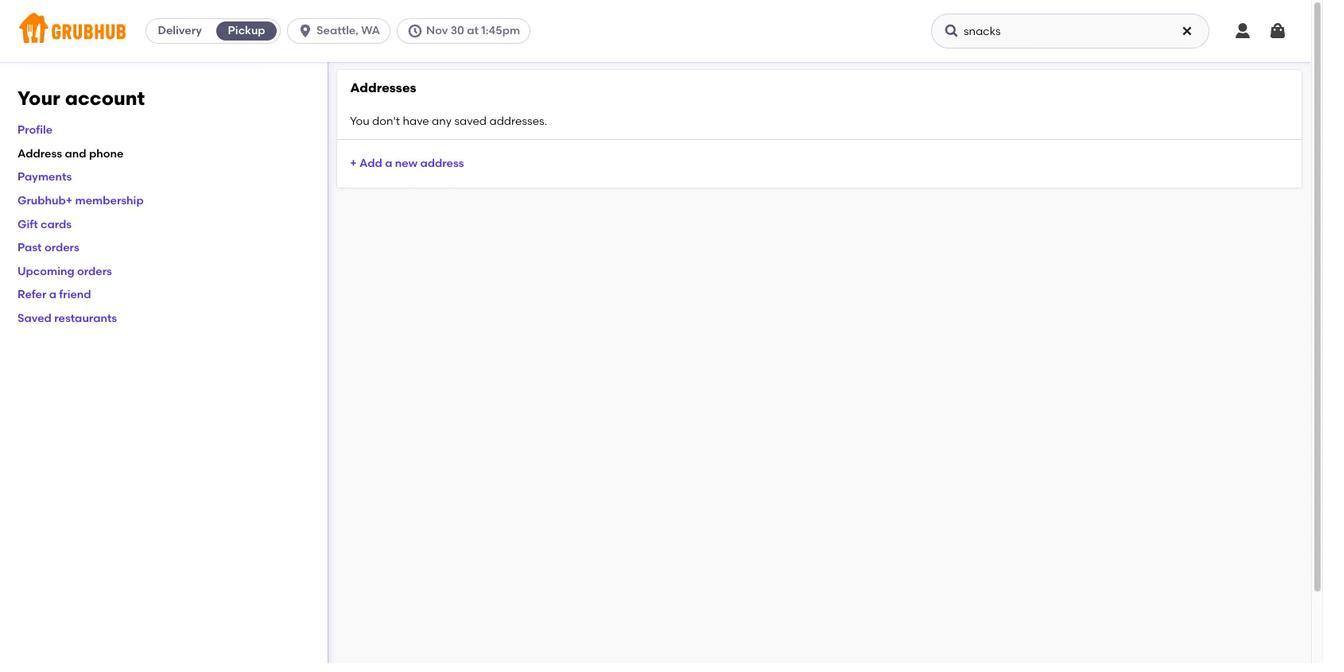 Task type: describe. For each thing, give the bounding box(es) containing it.
cards
[[41, 218, 72, 231]]

+ add a new address button
[[350, 149, 464, 178]]

a inside "button"
[[385, 156, 392, 170]]

grubhub+
[[17, 194, 73, 208]]

your
[[17, 87, 60, 110]]

any
[[432, 114, 452, 128]]

payments
[[17, 171, 72, 184]]

refer
[[17, 288, 46, 302]]

you don't have any saved addresses.
[[350, 114, 547, 128]]

refer a friend
[[17, 288, 91, 302]]

+ add a new address
[[350, 156, 464, 170]]

grubhub+ membership link
[[17, 194, 144, 208]]

saved restaurants
[[17, 312, 117, 325]]

addresses
[[350, 80, 417, 95]]

address and phone link
[[17, 147, 124, 161]]

saved restaurants link
[[17, 312, 117, 325]]

saved
[[17, 312, 52, 325]]

upcoming orders
[[17, 265, 112, 278]]

refer a friend link
[[17, 288, 91, 302]]

svg image inside "seattle, wa" button
[[298, 23, 313, 39]]

seattle, wa
[[317, 24, 380, 37]]

phone
[[89, 147, 124, 161]]

main navigation navigation
[[0, 0, 1312, 62]]

wa
[[361, 24, 380, 37]]

have
[[403, 114, 429, 128]]

profile link
[[17, 123, 53, 137]]

pickup button
[[213, 18, 280, 44]]

friend
[[59, 288, 91, 302]]

gift cards
[[17, 218, 72, 231]]

payments link
[[17, 171, 72, 184]]

gift
[[17, 218, 38, 231]]

nov 30 at 1:45pm
[[426, 24, 520, 37]]



Task type: vqa. For each thing, say whether or not it's contained in the screenshot.
a to the bottom
yes



Task type: locate. For each thing, give the bounding box(es) containing it.
add
[[359, 156, 382, 170]]

at
[[467, 24, 479, 37]]

saved
[[455, 114, 487, 128]]

a left new at the left
[[385, 156, 392, 170]]

nov 30 at 1:45pm button
[[397, 18, 537, 44]]

a
[[385, 156, 392, 170], [49, 288, 56, 302]]

pickup
[[228, 24, 265, 37]]

don't
[[372, 114, 400, 128]]

0 horizontal spatial a
[[49, 288, 56, 302]]

gift cards link
[[17, 218, 72, 231]]

a right refer
[[49, 288, 56, 302]]

and
[[65, 147, 86, 161]]

svg image
[[1269, 21, 1288, 41]]

addresses.
[[489, 114, 547, 128]]

svg image
[[1234, 21, 1253, 41], [298, 23, 313, 39], [407, 23, 423, 39], [944, 23, 960, 39], [1181, 25, 1194, 37]]

0 vertical spatial a
[[385, 156, 392, 170]]

orders up friend
[[77, 265, 112, 278]]

address
[[17, 147, 62, 161]]

Search for food, convenience, alcohol... search field
[[931, 14, 1210, 49]]

svg image inside nov 30 at 1:45pm button
[[407, 23, 423, 39]]

orders up upcoming orders
[[44, 241, 79, 255]]

orders for upcoming orders
[[77, 265, 112, 278]]

30
[[451, 24, 464, 37]]

upcoming orders link
[[17, 265, 112, 278]]

you
[[350, 114, 370, 128]]

delivery button
[[146, 18, 213, 44]]

delivery
[[158, 24, 202, 37]]

account
[[65, 87, 145, 110]]

1 vertical spatial orders
[[77, 265, 112, 278]]

profile
[[17, 123, 53, 137]]

grubhub+ membership
[[17, 194, 144, 208]]

past orders link
[[17, 241, 79, 255]]

past
[[17, 241, 42, 255]]

0 vertical spatial orders
[[44, 241, 79, 255]]

address
[[420, 156, 464, 170]]

1 horizontal spatial a
[[385, 156, 392, 170]]

orders for past orders
[[44, 241, 79, 255]]

seattle, wa button
[[287, 18, 397, 44]]

1 vertical spatial a
[[49, 288, 56, 302]]

your account
[[17, 87, 145, 110]]

1:45pm
[[481, 24, 520, 37]]

restaurants
[[54, 312, 117, 325]]

orders
[[44, 241, 79, 255], [77, 265, 112, 278]]

nov
[[426, 24, 448, 37]]

address and phone
[[17, 147, 124, 161]]

new
[[395, 156, 418, 170]]

seattle,
[[317, 24, 359, 37]]

+
[[350, 156, 357, 170]]

past orders
[[17, 241, 79, 255]]

upcoming
[[17, 265, 75, 278]]

membership
[[75, 194, 144, 208]]



